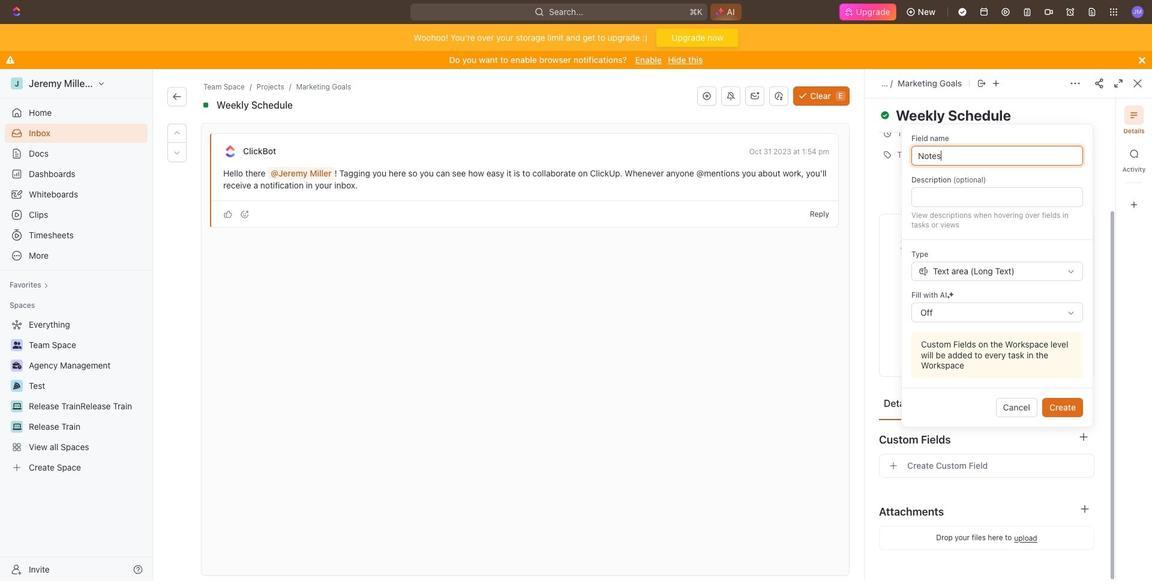 Task type: locate. For each thing, give the bounding box(es) containing it.
sidebar navigation
[[0, 69, 153, 581]]

tree
[[5, 315, 148, 477]]

None text field
[[912, 187, 1084, 207]]

Select field type text field
[[933, 262, 1062, 280]]



Task type: vqa. For each thing, say whether or not it's contained in the screenshot.
Retrospective at the left of the page
no



Task type: describe. For each thing, give the bounding box(es) containing it.
task sidebar navigation tab list
[[1121, 106, 1148, 214]]

tree inside sidebar navigation
[[5, 315, 148, 477]]

Enter name... text field
[[912, 146, 1084, 166]]



